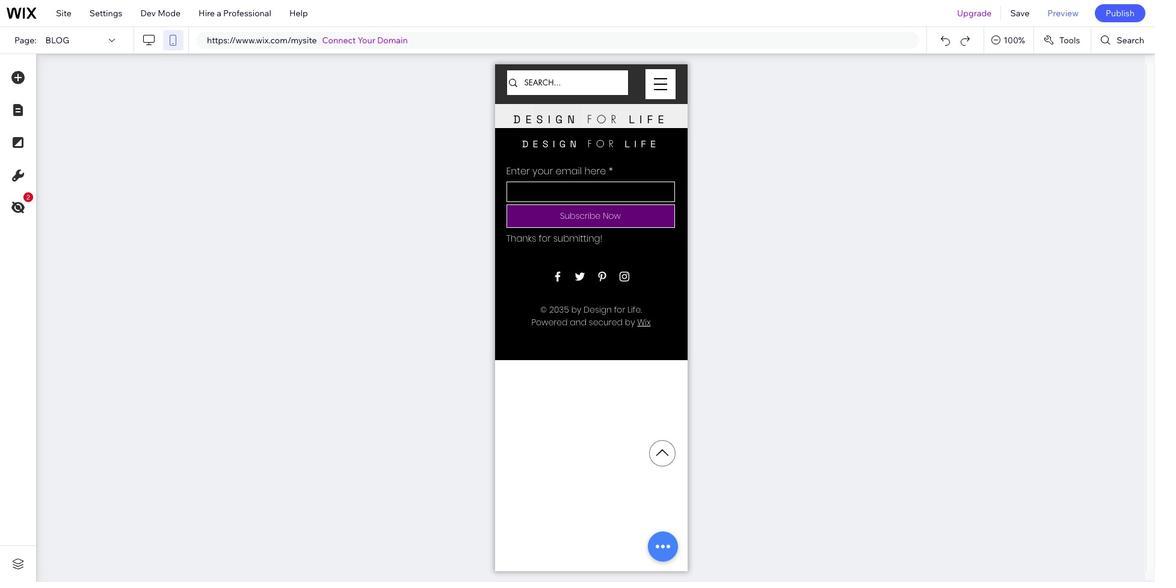 Task type: describe. For each thing, give the bounding box(es) containing it.
blog
[[45, 35, 69, 46]]

settings
[[90, 8, 122, 19]]

search button
[[1092, 27, 1155, 54]]

help
[[289, 8, 308, 19]]

search
[[1117, 35, 1145, 46]]

2 button
[[5, 193, 33, 220]]

connect
[[322, 35, 356, 46]]

professional
[[223, 8, 271, 19]]

publish
[[1106, 8, 1135, 19]]

upgrade
[[957, 8, 992, 19]]

dev
[[140, 8, 156, 19]]

site
[[56, 8, 72, 19]]

100%
[[1004, 35, 1025, 46]]



Task type: vqa. For each thing, say whether or not it's contained in the screenshot.
DEV
yes



Task type: locate. For each thing, give the bounding box(es) containing it.
https://www.wix.com/mysite connect your domain
[[207, 35, 408, 46]]

tools
[[1060, 35, 1080, 46]]

https://www.wix.com/mysite
[[207, 35, 317, 46]]

a
[[217, 8, 221, 19]]

preview button
[[1039, 0, 1088, 26]]

tools button
[[1034, 27, 1091, 54]]

2
[[26, 194, 30, 201]]

domain
[[377, 35, 408, 46]]

dev mode
[[140, 8, 181, 19]]

save button
[[1002, 0, 1039, 26]]

hire
[[199, 8, 215, 19]]

preview
[[1048, 8, 1079, 19]]

100% button
[[985, 27, 1034, 54]]

mode
[[158, 8, 181, 19]]

your
[[358, 35, 375, 46]]

publish button
[[1095, 4, 1146, 22]]

hire a professional
[[199, 8, 271, 19]]

save
[[1011, 8, 1030, 19]]



